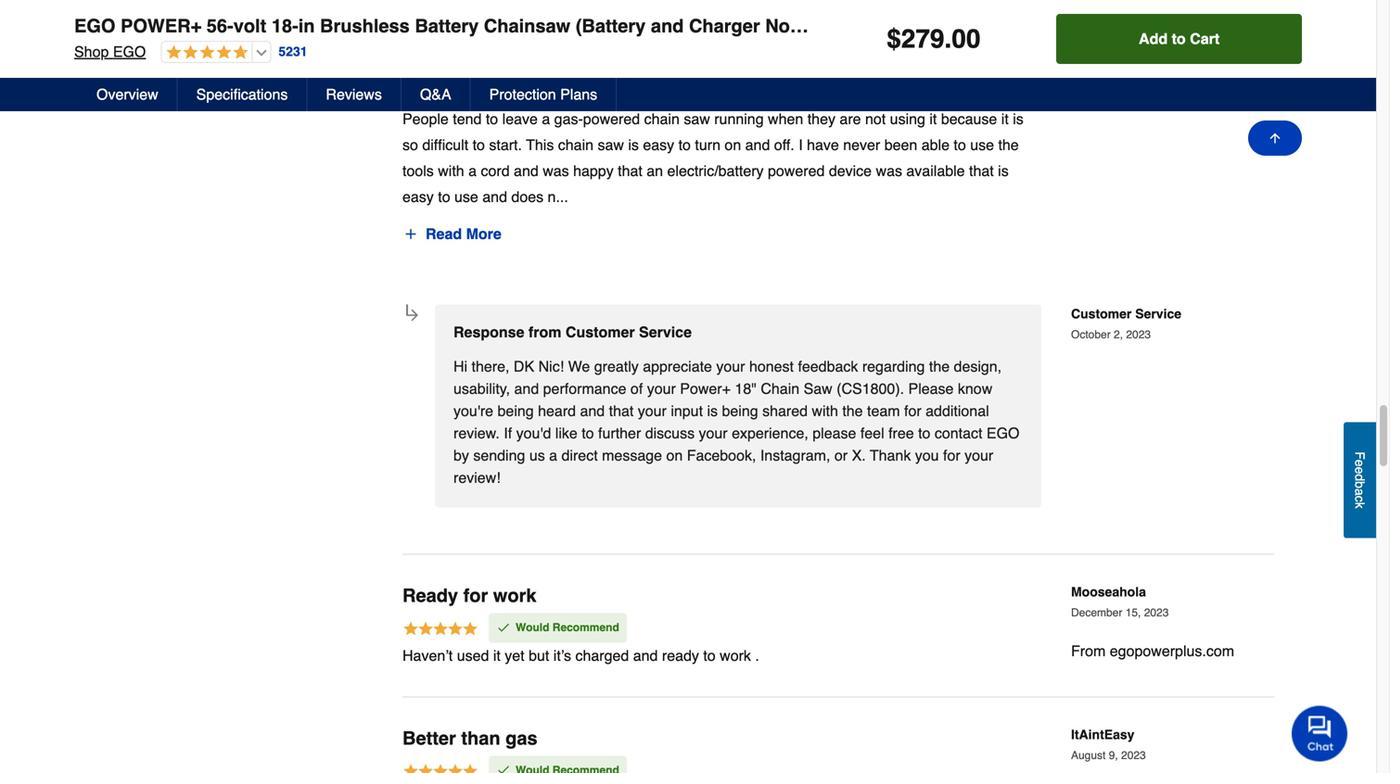 Task type: locate. For each thing, give the bounding box(es) containing it.
1 horizontal spatial was
[[876, 163, 903, 180]]

saw down feedback
[[804, 381, 833, 398]]

further
[[598, 425, 641, 442]]

1 from egopowerplus.com from the top
[[1072, 58, 1235, 75]]

because
[[592, 59, 648, 76], [685, 85, 741, 102], [942, 111, 998, 128]]

does
[[512, 189, 544, 206]]

plans
[[561, 86, 598, 103]]

great tool for small/time limited jobs!
[[403, 1, 731, 22]]

2 horizontal spatial saw
[[684, 111, 711, 128]]

0 horizontal spatial easy
[[403, 189, 434, 206]]

0 horizontal spatial chain
[[516, 59, 555, 76]]

you
[[916, 447, 939, 465]]

dk left nic!
[[514, 358, 535, 375]]

better
[[403, 728, 456, 750]]

on inside i like the ego 18' chain saw because it is manageable for me to use. it is not too heavy. i also find it safer than a gas-powered chain saw because i can stop it when i am not making a cut. people tend to leave a gas-powered chain saw running when they are not using it because it is so difficult to start. this chain saw is easy to turn on and off. i have never been able to use the tools with a cord and was happy that an electric/battery powered device was available that is easy to use and does n...
[[725, 137, 742, 154]]

1 5 stars image from the top
[[403, 621, 479, 641]]

1 vertical spatial from
[[1072, 643, 1106, 660]]

1 horizontal spatial gas-
[[555, 111, 583, 128]]

easy down tools
[[403, 189, 434, 206]]

for left me
[[765, 59, 782, 76]]

1 horizontal spatial when
[[825, 85, 861, 102]]

start.
[[489, 137, 522, 154]]

e
[[1353, 460, 1368, 467], [1353, 467, 1368, 474]]

0 vertical spatial work
[[493, 586, 537, 607]]

happy
[[573, 163, 614, 180]]

specifications
[[196, 86, 288, 103]]

october for customer
[[1072, 329, 1111, 342]]

that inside hi there, dk nic! we greatly appreciate your honest feedback regarding the design, usability, and performance of your power+ 18" chain saw (cs1800). please know you're being heard and that your input is being shared with the team for additional review. if you'd like to further discuss your experience, please feel free to contact ego by sending us a direct message on facebook, instagram, or x. thank you for your review!
[[609, 403, 634, 420]]

an
[[647, 163, 663, 180]]

0 vertical spatial customer
[[1072, 307, 1132, 322]]

i right 'off.'
[[799, 137, 803, 154]]

work right 'ready'
[[720, 648, 751, 665]]

cart
[[1191, 30, 1220, 47]]

august
[[1072, 750, 1106, 763]]

0 vertical spatial egopowerplus.com
[[1110, 58, 1235, 75]]

is inside hi there, dk nic! we greatly appreciate your honest feedback regarding the design, usability, and performance of your power+ 18" chain saw (cs1800). please know you're being heard and that your input is being shared with the team for additional review. if you'd like to further discuss your experience, please feel free to contact ego by sending us a direct message on facebook, instagram, or x. thank you for your review!
[[707, 403, 718, 420]]

chain
[[615, 85, 650, 102], [645, 111, 680, 128], [558, 137, 594, 154]]

1 vertical spatial ego
[[113, 43, 146, 60]]

dk inside hi there, dk nic! we greatly appreciate your honest feedback regarding the design, usability, and performance of your power+ 18" chain saw (cs1800). please know you're being heard and that your input is being shared with the team for additional review. if you'd like to further discuss your experience, please feel free to contact ego by sending us a direct message on facebook, instagram, or x. thank you for your review!
[[514, 358, 535, 375]]

checkmark image
[[496, 621, 511, 635], [496, 763, 511, 774]]

1 vertical spatial checkmark image
[[496, 763, 511, 774]]

it left yet at the bottom of the page
[[493, 648, 501, 665]]

add to cart
[[1139, 30, 1220, 47]]

2023 right 9, on the right bottom
[[1122, 750, 1147, 763]]

1 horizontal spatial being
[[722, 403, 759, 420]]

it right using
[[930, 111, 937, 128]]

if
[[504, 425, 512, 442]]

ready
[[662, 648, 700, 665]]

9,
[[1109, 750, 1119, 763]]

0 vertical spatial 5 stars image
[[403, 621, 479, 641]]

1 vertical spatial because
[[685, 85, 741, 102]]

was down been
[[876, 163, 903, 180]]

1 vertical spatial october
[[1072, 329, 1111, 342]]

0 vertical spatial saw
[[654, 85, 681, 102]]

1 horizontal spatial customer
[[1072, 307, 1132, 322]]

egopowerplus.com down add to cart
[[1110, 58, 1235, 75]]

1 vertical spatial chain
[[645, 111, 680, 128]]

egopowerplus.com
[[1110, 58, 1235, 75], [1110, 643, 1235, 660]]

egopowerplus.com for ready for work
[[1110, 643, 1235, 660]]

recommend
[[553, 622, 620, 635]]

than
[[479, 85, 508, 102], [461, 728, 501, 750]]

appreciate
[[643, 358, 713, 375]]

with up please
[[812, 403, 839, 420]]

0 horizontal spatial saw
[[559, 59, 588, 76]]

1 horizontal spatial on
[[725, 137, 742, 154]]

0 vertical spatial on
[[725, 137, 742, 154]]

chain up happy
[[558, 137, 594, 154]]

2023 inside 'dk nic october 1, 2023'
[[1127, 22, 1152, 35]]

0 vertical spatial chain
[[615, 85, 650, 102]]

1 vertical spatial 5 stars image
[[403, 763, 479, 774]]

from for great tool for small/time limited jobs!
[[1072, 58, 1106, 75]]

1 horizontal spatial dk
[[1072, 0, 1090, 15]]

2 vertical spatial not
[[866, 111, 886, 128]]

october inside customer service october 2, 2023
[[1072, 329, 1111, 342]]

included)
[[802, 15, 884, 37]]

from egopowerplus.com down 15,
[[1072, 643, 1235, 660]]

1 vertical spatial with
[[812, 403, 839, 420]]

0 vertical spatial saw
[[559, 59, 588, 76]]

battery
[[415, 15, 479, 37]]

feedback
[[798, 358, 859, 375]]

a
[[512, 85, 521, 102], [975, 85, 983, 102], [542, 111, 550, 128], [469, 163, 477, 180], [549, 447, 558, 465], [1353, 489, 1368, 496]]

charger
[[689, 15, 761, 37]]

with down difficult on the left top of page
[[438, 163, 465, 180]]

from egopowerplus.com
[[1072, 58, 1235, 75], [1072, 643, 1235, 660]]

1 horizontal spatial use
[[971, 137, 995, 154]]

saw up plans
[[559, 59, 588, 76]]

i left can
[[745, 85, 749, 102]]

1 vertical spatial dk
[[514, 358, 535, 375]]

use
[[971, 137, 995, 154], [455, 189, 479, 206]]

to right add on the top right of page
[[1172, 30, 1186, 47]]

1 vertical spatial easy
[[403, 189, 434, 206]]

0 horizontal spatial service
[[639, 324, 692, 341]]

direct
[[562, 447, 598, 465]]

1 vertical spatial use
[[455, 189, 479, 206]]

0 horizontal spatial being
[[498, 403, 534, 420]]

charged
[[576, 648, 629, 665]]

5 stars image for better
[[403, 763, 479, 774]]

service
[[1136, 307, 1182, 322], [639, 324, 692, 341]]

is down the power+
[[707, 403, 718, 420]]

2 october from the top
[[1072, 329, 1111, 342]]

checkmark image down gas
[[496, 763, 511, 774]]

when down use.
[[825, 85, 861, 102]]

on right turn
[[725, 137, 742, 154]]

the
[[437, 59, 458, 76], [999, 137, 1019, 154], [930, 358, 950, 375], [843, 403, 863, 420]]

.
[[945, 24, 952, 54], [756, 648, 760, 665]]

e up b
[[1353, 467, 1368, 474]]

2 vertical spatial because
[[942, 111, 998, 128]]

saw down manageable
[[654, 85, 681, 102]]

like up find
[[411, 59, 433, 76]]

0 vertical spatial gas-
[[525, 85, 554, 102]]

f
[[1353, 452, 1368, 460]]

powered
[[554, 85, 611, 102], [583, 111, 640, 128], [768, 163, 825, 180]]

1 vertical spatial service
[[639, 324, 692, 341]]

not left too
[[887, 59, 907, 76]]

when up 'off.'
[[768, 111, 804, 128]]

1 vertical spatial like
[[556, 425, 578, 442]]

from
[[529, 324, 562, 341]]

work up 'would' at the left bottom of the page
[[493, 586, 537, 607]]

being down 18"
[[722, 403, 759, 420]]

arrow up image
[[1268, 131, 1283, 146]]

1 horizontal spatial work
[[720, 648, 751, 665]]

1 was from the left
[[543, 163, 569, 180]]

your up 18"
[[717, 358, 746, 375]]

chain inside i like the ego 18' chain saw because it is manageable for me to use. it is not too heavy. i also find it safer than a gas-powered chain saw because i can stop it when i am not making a cut. people tend to leave a gas-powered chain saw running when they are not using it because it is so difficult to start. this chain saw is easy to turn on and off. i have never been able to use the tools with a cord and was happy that an electric/battery powered device was available that is easy to use and does n...
[[516, 59, 555, 76]]

0 vertical spatial like
[[411, 59, 433, 76]]

1 horizontal spatial saw
[[804, 381, 833, 398]]

ego right contact
[[987, 425, 1020, 442]]

from for ready for work
[[1072, 643, 1106, 660]]

overview button
[[78, 78, 178, 111]]

add
[[1139, 30, 1168, 47]]

easy up an
[[643, 137, 675, 154]]

chain right plans
[[615, 85, 650, 102]]

0 horizontal spatial on
[[667, 447, 683, 465]]

have
[[807, 137, 840, 154]]

is down also
[[1013, 111, 1024, 128]]

powered down 'off.'
[[768, 163, 825, 180]]

0 vertical spatial service
[[1136, 307, 1182, 322]]

device
[[829, 163, 872, 180]]

than down 18'
[[479, 85, 508, 102]]

a up k
[[1353, 489, 1368, 496]]

customer up greatly
[[566, 324, 635, 341]]

0 horizontal spatial .
[[756, 648, 760, 665]]

a left cord
[[469, 163, 477, 180]]

i
[[403, 59, 407, 76], [983, 59, 987, 76], [745, 85, 749, 102], [865, 85, 869, 102], [799, 137, 803, 154]]

279
[[902, 24, 945, 54]]

0 horizontal spatial because
[[592, 59, 648, 76]]

add to cart button
[[1057, 14, 1303, 64]]

1 vertical spatial on
[[667, 447, 683, 465]]

it
[[859, 59, 868, 76]]

1 vertical spatial from egopowerplus.com
[[1072, 643, 1235, 660]]

on down discuss
[[667, 447, 683, 465]]

0 vertical spatial from egopowerplus.com
[[1072, 58, 1235, 75]]

gas- up leave
[[525, 85, 554, 102]]

not right am
[[898, 85, 918, 102]]

1 horizontal spatial chain
[[761, 381, 800, 398]]

is right available
[[998, 163, 1009, 180]]

2 vertical spatial ego
[[987, 425, 1020, 442]]

2 was from the left
[[876, 163, 903, 180]]

0 vertical spatial because
[[592, 59, 648, 76]]

2 egopowerplus.com from the top
[[1110, 643, 1235, 660]]

2 from egopowerplus.com from the top
[[1072, 643, 1235, 660]]

ego power+ 56-volt 18-in brushless battery chainsaw (battery and charger not included)
[[74, 15, 884, 37]]

1 from from the top
[[1072, 58, 1106, 75]]

1 vertical spatial egopowerplus.com
[[1110, 643, 1235, 660]]

haven't
[[403, 648, 453, 665]]

1 checkmark image from the top
[[496, 621, 511, 635]]

running
[[715, 111, 764, 128]]

1 vertical spatial saw
[[804, 381, 833, 398]]

0 horizontal spatial use
[[455, 189, 479, 206]]

1 vertical spatial .
[[756, 648, 760, 665]]

1 horizontal spatial service
[[1136, 307, 1182, 322]]

0 vertical spatial .
[[945, 24, 952, 54]]

for down contact
[[944, 447, 961, 465]]

heavy.
[[936, 59, 979, 76]]

leave
[[503, 111, 538, 128]]

egopowerplus.com down 15,
[[1110, 643, 1235, 660]]

1 horizontal spatial saw
[[654, 85, 681, 102]]

a right us
[[549, 447, 558, 465]]

powered down plans
[[583, 111, 640, 128]]

1 horizontal spatial easy
[[643, 137, 675, 154]]

0 vertical spatial than
[[479, 85, 508, 102]]

2 vertical spatial saw
[[598, 137, 624, 154]]

making
[[923, 85, 970, 102]]

customer inside customer service october 2, 2023
[[1072, 307, 1132, 322]]

itainteasy august 9, 2023
[[1072, 728, 1147, 763]]

0 horizontal spatial when
[[768, 111, 804, 128]]

5 stars image
[[403, 621, 479, 641], [403, 763, 479, 774]]

use right able
[[971, 137, 995, 154]]

than inside i like the ego 18' chain saw because it is manageable for me to use. it is not too heavy. i also find it safer than a gas-powered chain saw because i can stop it when i am not making a cut. people tend to leave a gas-powered chain saw running when they are not using it because it is so difficult to start. this chain saw is easy to turn on and off. i have never been able to use the tools with a cord and was happy that an electric/battery powered device was available that is easy to use and does n...
[[479, 85, 508, 102]]

1 october from the top
[[1072, 22, 1111, 35]]

read more
[[426, 226, 502, 243]]

2023 right '2,'
[[1127, 329, 1152, 342]]

from
[[1072, 58, 1106, 75], [1072, 643, 1106, 660]]

to
[[1172, 30, 1186, 47], [811, 59, 823, 76], [486, 111, 498, 128], [473, 137, 485, 154], [679, 137, 691, 154], [954, 137, 967, 154], [438, 189, 451, 206], [582, 425, 594, 442], [919, 425, 931, 442], [704, 648, 716, 665]]

0 vertical spatial chain
[[516, 59, 555, 76]]

saw inside i like the ego 18' chain saw because it is manageable for me to use. it is not too heavy. i also find it safer than a gas-powered chain saw because i can stop it when i am not making a cut. people tend to leave a gas-powered chain saw running when they are not using it because it is so difficult to start. this chain saw is easy to turn on and off. i have never been able to use the tools with a cord and was happy that an electric/battery powered device was available that is easy to use and does n...
[[559, 59, 588, 76]]

5 stars image up haven't
[[403, 621, 479, 641]]

1 vertical spatial than
[[461, 728, 501, 750]]

0 vertical spatial use
[[971, 137, 995, 154]]

1 horizontal spatial like
[[556, 425, 578, 442]]

october left '2,'
[[1072, 329, 1111, 342]]

your up 'facebook,' at the bottom
[[699, 425, 728, 442]]

2023
[[1127, 22, 1152, 35], [1127, 329, 1152, 342], [1145, 607, 1169, 620], [1122, 750, 1147, 763]]

1 egopowerplus.com from the top
[[1110, 58, 1235, 75]]

i like the ego 18' chain saw because it is manageable for me to use. it is not too heavy. i also find it safer than a gas-powered chain saw because i can stop it when i am not making a cut. people tend to leave a gas-powered chain saw running when they are not using it because it is so difficult to start. this chain saw is easy to turn on and off. i have never been able to use the tools with a cord and was happy that an electric/battery powered device was available that is easy to use and does n...
[[403, 59, 1024, 206]]

0 vertical spatial checkmark image
[[496, 621, 511, 635]]

0 horizontal spatial was
[[543, 163, 569, 180]]

with inside hi there, dk nic! we greatly appreciate your honest feedback regarding the design, usability, and performance of your power+ 18" chain saw (cs1800). please know you're being heard and that your input is being shared with the team for additional review. if you'd like to further discuss your experience, please feel free to contact ego by sending us a direct message on facebook, instagram, or x. thank you for your review!
[[812, 403, 839, 420]]

gas
[[506, 728, 538, 750]]

saw up turn
[[684, 111, 711, 128]]

18-
[[272, 15, 299, 37]]

0 horizontal spatial customer
[[566, 324, 635, 341]]

checkmark image left 'would' at the left bottom of the page
[[496, 621, 511, 635]]

x.
[[852, 447, 866, 465]]

0 vertical spatial not
[[887, 59, 907, 76]]

people
[[403, 111, 449, 128]]

1 vertical spatial powered
[[583, 111, 640, 128]]

mooseahola december 15, 2023
[[1072, 585, 1169, 620]]

2023 right 1, on the top right of page
[[1127, 22, 1152, 35]]

review!
[[454, 470, 501, 487]]

available
[[907, 163, 965, 180]]

dk
[[1072, 0, 1090, 15], [514, 358, 535, 375]]

0 horizontal spatial saw
[[598, 137, 624, 154]]

1 vertical spatial chain
[[761, 381, 800, 398]]

0 vertical spatial when
[[825, 85, 861, 102]]

like
[[411, 59, 433, 76], [556, 425, 578, 442]]

e up d
[[1353, 460, 1368, 467]]

. right 'ready'
[[756, 648, 760, 665]]

for right ready at bottom
[[464, 586, 488, 607]]

0 horizontal spatial like
[[411, 59, 433, 76]]

october inside 'dk nic october 1, 2023'
[[1072, 22, 1111, 35]]

easy
[[643, 137, 675, 154], [403, 189, 434, 206]]

powered up this
[[554, 85, 611, 102]]

not right are at top
[[866, 111, 886, 128]]

please
[[813, 425, 857, 442]]

being up the if
[[498, 403, 534, 420]]

and
[[651, 15, 684, 37], [746, 137, 770, 154], [514, 163, 539, 180], [483, 189, 508, 206], [515, 381, 539, 398], [580, 403, 605, 420], [633, 648, 658, 665]]

that up further
[[609, 403, 634, 420]]

customer up '2,'
[[1072, 307, 1132, 322]]

0 vertical spatial with
[[438, 163, 465, 180]]

to up direct
[[582, 425, 594, 442]]

the down cut.
[[999, 137, 1019, 154]]

checkmark image for gas
[[496, 763, 511, 774]]

chain up protection plans
[[516, 59, 555, 76]]

chain up an
[[645, 111, 680, 128]]

0 horizontal spatial dk
[[514, 358, 535, 375]]

dk nic october 1, 2023
[[1072, 0, 1152, 35]]

d
[[1353, 474, 1368, 482]]

5 stars image for ready
[[403, 621, 479, 641]]

0 horizontal spatial work
[[493, 586, 537, 607]]

experience,
[[732, 425, 809, 442]]

free
[[889, 425, 915, 442]]

saw up happy
[[598, 137, 624, 154]]

0 horizontal spatial with
[[438, 163, 465, 180]]

and left 'off.'
[[746, 137, 770, 154]]

with
[[438, 163, 465, 180], [812, 403, 839, 420]]

are
[[840, 111, 862, 128]]

0 vertical spatial dk
[[1072, 0, 1090, 15]]

1 horizontal spatial with
[[812, 403, 839, 420]]

0 vertical spatial october
[[1072, 22, 1111, 35]]

gas-
[[525, 85, 554, 102], [555, 111, 583, 128]]

2 5 stars image from the top
[[403, 763, 479, 774]]

review.
[[454, 425, 500, 442]]

2 checkmark image from the top
[[496, 763, 511, 774]]

they
[[808, 111, 836, 128]]

0 vertical spatial from
[[1072, 58, 1106, 75]]

tools
[[403, 163, 434, 180]]

chain up shared
[[761, 381, 800, 398]]

ego right shop
[[113, 43, 146, 60]]

that right available
[[970, 163, 994, 180]]

2 from from the top
[[1072, 643, 1106, 660]]

because down (battery
[[592, 59, 648, 76]]

like down heard on the bottom left of the page
[[556, 425, 578, 442]]

from down 'dk nic october 1, 2023' at the top right of the page
[[1072, 58, 1106, 75]]

to left start.
[[473, 137, 485, 154]]

than left gas
[[461, 728, 501, 750]]

october
[[1072, 22, 1111, 35], [1072, 329, 1111, 342]]

cut.
[[987, 85, 1011, 102]]

dk left nic
[[1072, 0, 1090, 15]]



Task type: describe. For each thing, give the bounding box(es) containing it.
from egopowerplus.com for great tool for small/time limited jobs!
[[1072, 58, 1235, 75]]

plus image
[[404, 227, 418, 242]]

thank
[[870, 447, 911, 465]]

heard
[[538, 403, 576, 420]]

and left 'ready'
[[633, 648, 658, 665]]

and down nic!
[[515, 381, 539, 398]]

input
[[671, 403, 703, 420]]

using
[[890, 111, 926, 128]]

haven't used it yet but it's charged and ready to work .
[[403, 648, 760, 665]]

4.7 stars image
[[162, 45, 248, 62]]

0 vertical spatial ego
[[74, 15, 115, 37]]

performance
[[543, 381, 627, 398]]

chain inside hi there, dk nic! we greatly appreciate your honest feedback regarding the design, usability, and performance of your power+ 18" chain saw (cs1800). please know you're being heard and that your input is being shared with the team for additional review. if you'd like to further discuss your experience, please feel free to contact ego by sending us a direct message on facebook, instagram, or x. thank you for your review!
[[761, 381, 800, 398]]

off.
[[775, 137, 795, 154]]

saw inside hi there, dk nic! we greatly appreciate your honest feedback regarding the design, usability, and performance of your power+ 18" chain saw (cs1800). please know you're being heard and that your input is being shared with the team for additional review. if you'd like to further discuss your experience, please feel free to contact ego by sending us a direct message on facebook, instagram, or x. thank you for your review!
[[804, 381, 833, 398]]

to up you
[[919, 425, 931, 442]]

1 vertical spatial when
[[768, 111, 804, 128]]

to left turn
[[679, 137, 691, 154]]

3 stars image
[[463, 33, 478, 52]]

tool
[[456, 1, 490, 22]]

2023 inside itainteasy august 9, 2023
[[1122, 750, 1147, 763]]

is right the it
[[872, 59, 882, 76]]

a left cut.
[[975, 85, 983, 102]]

stop
[[781, 85, 810, 102]]

shop
[[74, 43, 109, 60]]

use.
[[827, 59, 855, 76]]

honest
[[750, 358, 794, 375]]

to inside button
[[1172, 30, 1186, 47]]

we
[[568, 358, 590, 375]]

your down the of
[[638, 403, 667, 420]]

in
[[299, 15, 315, 37]]

f e e d b a c k
[[1353, 452, 1368, 509]]

this
[[526, 137, 554, 154]]

chainsaw
[[484, 15, 571, 37]]

a down protection plans
[[542, 111, 550, 128]]

october for dk
[[1072, 22, 1111, 35]]

never
[[844, 137, 881, 154]]

2 vertical spatial chain
[[558, 137, 594, 154]]

1 e from the top
[[1353, 460, 1368, 467]]

that left an
[[618, 163, 643, 180]]

hi there, dk nic! we greatly appreciate your honest feedback regarding the design, usability, and performance of your power+ 18" chain saw (cs1800). please know you're being heard and that your input is being shared with the team for additional review. if you'd like to further discuss your experience, please feel free to contact ego by sending us a direct message on facebook, instagram, or x. thank you for your review!
[[454, 358, 1020, 487]]

response from customer service
[[454, 324, 692, 341]]

your down contact
[[965, 447, 994, 465]]

for up free
[[905, 403, 922, 420]]

the down 3 stars image
[[437, 59, 458, 76]]

would
[[516, 622, 550, 635]]

the down (cs1800).
[[843, 403, 863, 420]]

feel
[[861, 425, 885, 442]]

0 vertical spatial powered
[[554, 85, 611, 102]]

is left manageable
[[664, 59, 675, 76]]

of
[[631, 381, 643, 398]]

$ 279 . 00
[[887, 24, 981, 54]]

reviews button
[[307, 78, 402, 111]]

it right stop
[[814, 85, 821, 102]]

(battery
[[576, 15, 646, 37]]

for right tool at the top left of page
[[495, 1, 520, 22]]

customer service october 2, 2023
[[1072, 307, 1182, 342]]

regarding
[[863, 358, 925, 375]]

can
[[753, 85, 777, 102]]

please
[[909, 381, 954, 398]]

power+
[[121, 15, 202, 37]]

to right the tend
[[486, 111, 498, 128]]

1,
[[1114, 22, 1124, 35]]

n...
[[548, 189, 569, 206]]

used
[[457, 648, 489, 665]]

i up find
[[403, 59, 407, 76]]

sending
[[474, 447, 526, 465]]

it down limited
[[652, 59, 660, 76]]

2023 inside customer service october 2, 2023
[[1127, 329, 1152, 342]]

read more button
[[403, 220, 503, 249]]

able
[[922, 137, 950, 154]]

by
[[454, 447, 469, 465]]

to right me
[[811, 59, 823, 76]]

to right able
[[954, 137, 967, 154]]

1 horizontal spatial because
[[685, 85, 741, 102]]

and up does
[[514, 163, 539, 180]]

been
[[885, 137, 918, 154]]

to up read
[[438, 189, 451, 206]]

2023 inside mooseahola december 15, 2023
[[1145, 607, 1169, 620]]

it down cut.
[[1002, 111, 1009, 128]]

1 vertical spatial saw
[[684, 111, 711, 128]]

chat invite button image
[[1292, 706, 1349, 762]]

manageable
[[679, 59, 760, 76]]

56-
[[207, 15, 234, 37]]

0 horizontal spatial gas-
[[525, 85, 554, 102]]

2 horizontal spatial because
[[942, 111, 998, 128]]

team
[[868, 403, 901, 420]]

1 horizontal spatial .
[[945, 24, 952, 54]]

1 vertical spatial customer
[[566, 324, 635, 341]]

your right the of
[[647, 381, 676, 398]]

5231
[[279, 44, 308, 59]]

response
[[454, 324, 525, 341]]

k
[[1353, 502, 1368, 509]]

usability,
[[454, 381, 510, 398]]

i left am
[[865, 85, 869, 102]]

a up leave
[[512, 85, 521, 102]]

you're
[[454, 403, 494, 420]]

and left jobs!
[[651, 15, 684, 37]]

protection plans
[[490, 86, 598, 103]]

2 e from the top
[[1353, 467, 1368, 474]]

arrow right image
[[404, 307, 421, 325]]

service inside customer service october 2, 2023
[[1136, 307, 1182, 322]]

nic!
[[539, 358, 564, 375]]

volt
[[234, 15, 267, 37]]

i left also
[[983, 59, 987, 76]]

00
[[952, 24, 981, 54]]

like inside i like the ego 18' chain saw because it is manageable for me to use. it is not too heavy. i also find it safer than a gas-powered chain saw because i can stop it when i am not making a cut. people tend to leave a gas-powered chain saw running when they are not using it because it is so difficult to start. this chain saw is easy to turn on and off. i have never been able to use the tools with a cord and was happy that an electric/battery powered device was available that is easy to use and does n...
[[411, 59, 433, 76]]

the up please
[[930, 358, 950, 375]]

mooseahola
[[1072, 585, 1147, 600]]

and down cord
[[483, 189, 508, 206]]

instagram,
[[761, 447, 831, 465]]

from egopowerplus.com for ready for work
[[1072, 643, 1235, 660]]

great
[[403, 1, 451, 22]]

dk inside 'dk nic october 1, 2023'
[[1072, 0, 1090, 15]]

2 being from the left
[[722, 403, 759, 420]]

1 vertical spatial gas-
[[555, 111, 583, 128]]

is left turn
[[628, 137, 639, 154]]

discuss
[[646, 425, 695, 442]]

1 vertical spatial work
[[720, 648, 751, 665]]

b
[[1353, 482, 1368, 489]]

c
[[1353, 496, 1368, 502]]

ego inside hi there, dk nic! we greatly appreciate your honest feedback regarding the design, usability, and performance of your power+ 18" chain saw (cs1800). please know you're being heard and that your input is being shared with the team for additional review. if you'd like to further discuss your experience, please feel free to contact ego by sending us a direct message on facebook, instagram, or x. thank you for your review!
[[987, 425, 1020, 442]]

cord
[[481, 163, 510, 180]]

would recommend
[[516, 622, 620, 635]]

safer
[[442, 85, 475, 102]]

for inside i like the ego 18' chain saw because it is manageable for me to use. it is not too heavy. i also find it safer than a gas-powered chain saw because i can stop it when i am not making a cut. people tend to leave a gas-powered chain saw running when they are not using it because it is so difficult to start. this chain saw is easy to turn on and off. i have never been able to use the tools with a cord and was happy that an electric/battery powered device was available that is easy to use and does n...
[[765, 59, 782, 76]]

1 being from the left
[[498, 403, 534, 420]]

also
[[991, 59, 1018, 76]]

1 vertical spatial not
[[898, 85, 918, 102]]

a inside f e e d b a c k button
[[1353, 489, 1368, 496]]

jobs!
[[686, 1, 731, 22]]

you'd
[[516, 425, 551, 442]]

shared
[[763, 403, 808, 420]]

find
[[403, 85, 427, 102]]

3 stars image
[[403, 32, 479, 52]]

ready for work
[[403, 586, 537, 607]]

q&a
[[420, 86, 452, 103]]

2 vertical spatial powered
[[768, 163, 825, 180]]

power+
[[680, 381, 731, 398]]

like inside hi there, dk nic! we greatly appreciate your honest feedback regarding the design, usability, and performance of your power+ 18" chain saw (cs1800). please know you're being heard and that your input is being shared with the team for additional review. if you'd like to further discuss your experience, please feel free to contact ego by sending us a direct message on facebook, instagram, or x. thank you for your review!
[[556, 425, 578, 442]]

with inside i like the ego 18' chain saw because it is manageable for me to use. it is not too heavy. i also find it safer than a gas-powered chain saw because i can stop it when i am not making a cut. people tend to leave a gas-powered chain saw running when they are not using it because it is so difficult to start. this chain saw is easy to turn on and off. i have never been able to use the tools with a cord and was happy that an electric/battery powered device was available that is easy to use and does n...
[[438, 163, 465, 180]]

ready
[[403, 586, 458, 607]]

ego
[[462, 59, 489, 76]]

and down performance
[[580, 403, 605, 420]]

message
[[602, 447, 662, 465]]

a inside hi there, dk nic! we greatly appreciate your honest feedback regarding the design, usability, and performance of your power+ 18" chain saw (cs1800). please know you're being heard and that your input is being shared with the team for additional review. if you'd like to further discuss your experience, please feel free to contact ego by sending us a direct message on facebook, instagram, or x. thank you for your review!
[[549, 447, 558, 465]]

checkmark image for work
[[496, 621, 511, 635]]

0 vertical spatial easy
[[643, 137, 675, 154]]

egopowerplus.com for great tool for small/time limited jobs!
[[1110, 58, 1235, 75]]

or
[[835, 447, 848, 465]]

it right find
[[431, 85, 438, 102]]

shop ego
[[74, 43, 146, 60]]

me
[[786, 59, 807, 76]]

to right 'ready'
[[704, 648, 716, 665]]

nic
[[1094, 0, 1114, 15]]

on inside hi there, dk nic! we greatly appreciate your honest feedback regarding the design, usability, and performance of your power+ 18" chain saw (cs1800). please know you're being heard and that your input is being shared with the team for additional review. if you'd like to further discuss your experience, please feel free to contact ego by sending us a direct message on facebook, instagram, or x. thank you for your review!
[[667, 447, 683, 465]]

tend
[[453, 111, 482, 128]]

overview
[[96, 86, 158, 103]]



Task type: vqa. For each thing, say whether or not it's contained in the screenshot.
leave
yes



